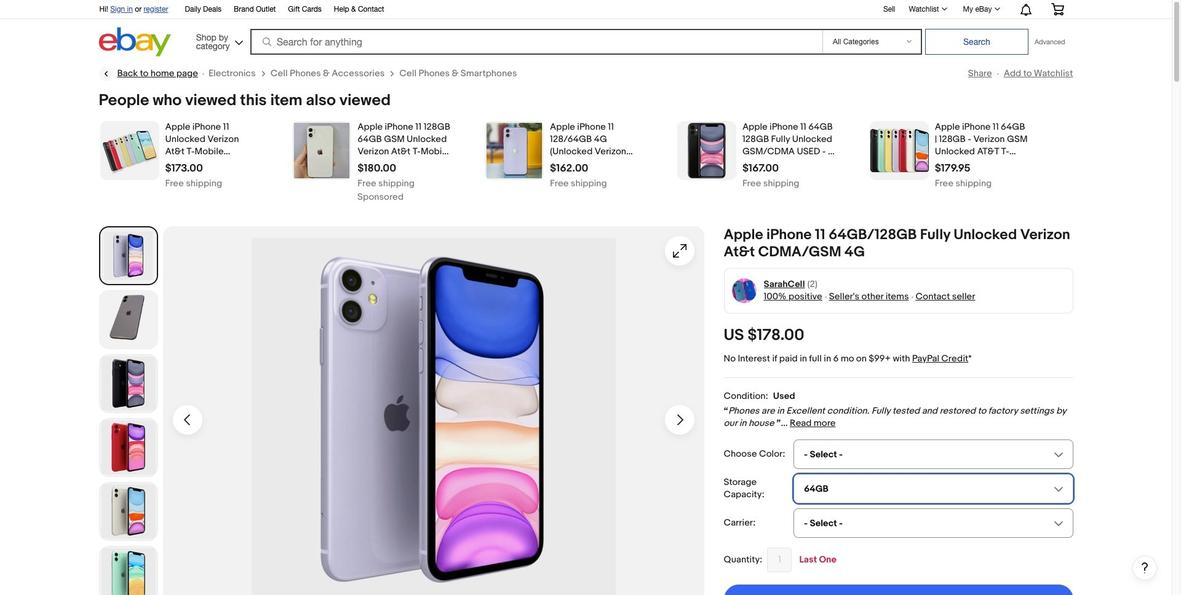 Task type: locate. For each thing, give the bounding box(es) containing it.
banner
[[93, 0, 1074, 60]]

None text field
[[935, 162, 971, 175], [165, 180, 222, 188], [358, 180, 415, 188], [743, 180, 800, 188], [935, 162, 971, 175], [165, 180, 222, 188], [358, 180, 415, 188], [743, 180, 800, 188]]

picture 5 of 7 image
[[99, 483, 157, 541]]

None submit
[[926, 29, 1029, 55]]

account navigation
[[93, 0, 1074, 19]]

None text field
[[165, 162, 203, 175], [358, 162, 396, 175], [550, 162, 589, 175], [743, 162, 779, 175], [550, 180, 607, 188], [935, 180, 992, 188], [768, 548, 792, 573], [165, 162, 203, 175], [358, 162, 396, 175], [550, 162, 589, 175], [743, 162, 779, 175], [550, 180, 607, 188], [935, 180, 992, 188], [768, 548, 792, 573]]

your shopping cart image
[[1051, 3, 1065, 15]]

my ebay image
[[995, 7, 1000, 10]]

picture 2 of 7 image
[[99, 291, 157, 349]]



Task type: describe. For each thing, give the bounding box(es) containing it.
picture 4 of 7 image
[[99, 419, 157, 477]]

Search for anything text field
[[252, 30, 820, 54]]

picture 1 of 7 image
[[101, 229, 155, 283]]

watchlist image
[[942, 7, 948, 10]]

help, opens dialogs image
[[1139, 562, 1152, 575]]

picture 6 of 7 image
[[99, 547, 157, 596]]

apple iphone 11 64gb/128gb fully unlocked verizon at&t cdma/gsm 4g - picture 1 of 7 image
[[163, 226, 704, 596]]

picture 3 of 7 image
[[99, 355, 157, 413]]



Task type: vqa. For each thing, say whether or not it's contained in the screenshot.
text field
yes



